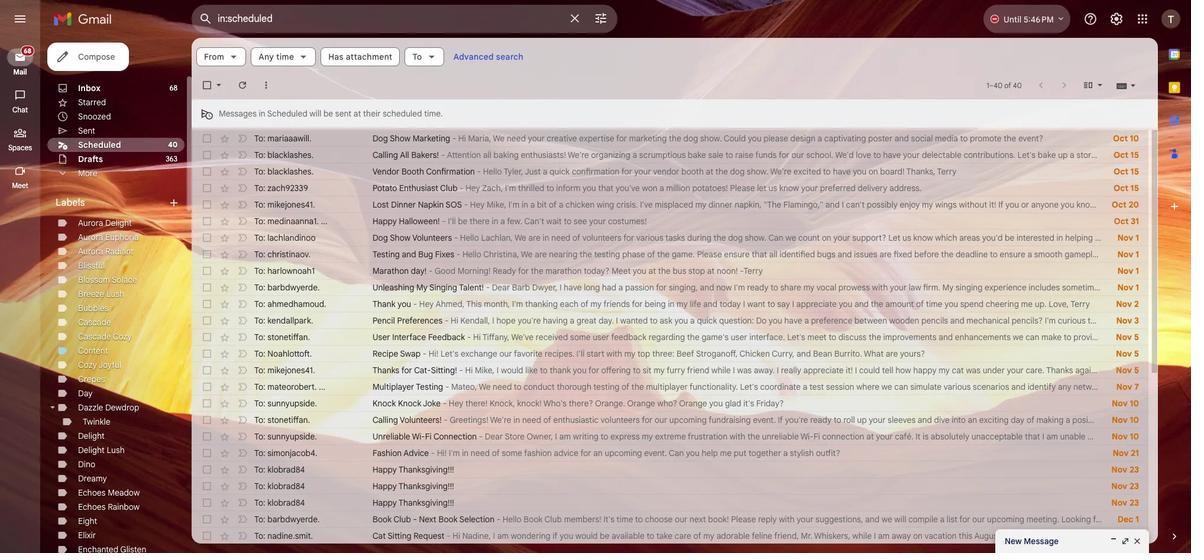 Task type: describe. For each thing, give the bounding box(es) containing it.
clear search image
[[563, 7, 587, 30]]

dino link
[[78, 459, 95, 470]]

3 15 from the top
[[1131, 183, 1139, 193]]

lost dinner napkin sos - hey mike, i'm in a bit of a chicken wing crisis. i've misplaced my dinner napkin, "the flamingo," and i can't possibly enjoy my wings without it! if you or anyone you know has any
[[373, 199, 1127, 210]]

can't
[[846, 199, 865, 210]]

delectable
[[922, 150, 962, 160]]

0 horizontal spatial while
[[712, 365, 731, 376]]

glad
[[725, 398, 741, 409]]

21 row from the top
[[192, 461, 1149, 478]]

1 vertical spatial me
[[720, 448, 732, 458]]

experience.
[[1104, 249, 1148, 260]]

0 vertical spatial appreciate
[[797, 299, 837, 309]]

day link
[[78, 388, 93, 399]]

law
[[909, 282, 921, 293]]

to up knock!
[[514, 382, 522, 392]]

0 vertical spatial upcoming
[[670, 415, 707, 425]]

sent
[[78, 125, 95, 136]]

1 knock from the left
[[373, 398, 396, 409]]

2 horizontal spatial club
[[545, 514, 562, 525]]

and up is at the right bottom of page
[[918, 415, 932, 425]]

5 row from the top
[[192, 196, 1149, 213]]

hi for hi maria, we need your creative expertise for marketing the dog show. could you please design a captivating poster and social media to promote the event?
[[458, 133, 466, 144]]

4 row from the top
[[192, 180, 1149, 196]]

sale
[[708, 150, 724, 160]]

dino
[[78, 459, 95, 470]]

0 horizontal spatial various
[[636, 232, 664, 243]]

1 horizontal spatial cozy
[[113, 331, 132, 342]]

tasks
[[666, 232, 685, 243]]

2 row from the top
[[192, 147, 1149, 163]]

more
[[78, 168, 97, 179]]

1 horizontal spatial i'll
[[577, 348, 585, 359]]

inform
[[556, 183, 581, 193]]

to: medinaanna1. ...
[[254, 216, 327, 227]]

terry down delectable
[[937, 166, 957, 177]]

0 horizontal spatial thanks,
[[907, 166, 936, 177]]

22 row from the top
[[192, 478, 1149, 495]]

2 vertical spatial we're
[[490, 415, 511, 425]]

dec for terry
[[1118, 531, 1134, 541]]

funds
[[756, 150, 777, 160]]

tell
[[882, 365, 894, 376]]

to: for calling all bakers! - attention all baking enthusiasts! we're organizing a scrumptious bake sale to raise funds for our school. we'd love to have your delectable contributions. let's bake up a storm and make
[[254, 150, 265, 160]]

0 horizontal spatial ready
[[747, 282, 769, 293]]

1 vertical spatial upcoming
[[605, 448, 642, 458]]

firm.
[[923, 282, 941, 293]]

can't
[[524, 216, 544, 227]]

the left bus
[[658, 266, 671, 276]]

to: for marathon day! - good morning! ready for the marathon today? meet you at the bus stop at noon! -terry
[[254, 266, 265, 276]]

bus
[[673, 266, 686, 276]]

1 vertical spatial will
[[895, 514, 906, 525]]

at right 'connection'
[[867, 431, 874, 442]]

7 row from the top
[[192, 230, 1149, 246]]

lost
[[373, 199, 389, 210]]

in left bit
[[522, 199, 528, 210]]

nov for hey ahmed, this month, i'm thanking each of my friends for being in my life and today i want to say i appreciate you and the amount of time you spend cheering me up. love, terry
[[1116, 299, 1132, 309]]

dazzle
[[78, 402, 103, 413]]

2 vertical spatial show.
[[745, 232, 767, 243]]

to down positive
[[1088, 431, 1096, 442]]

you right ask in the right of the page
[[675, 315, 688, 326]]

day
[[1011, 415, 1025, 425]]

1 vertical spatial appreciate
[[804, 365, 844, 376]]

11 row from the top
[[192, 296, 1149, 312]]

delight for delight lush
[[78, 445, 105, 455]]

nov 10 for we
[[1112, 415, 1139, 425]]

9 row from the top
[[192, 263, 1149, 279]]

0 vertical spatial volunteers
[[583, 232, 622, 243]]

1 happy thanksgiving!!! link from the top
[[373, 464, 1096, 476]]

i left really
[[777, 365, 779, 376]]

with up friend,
[[779, 514, 795, 525]]

you right anyone
[[1061, 199, 1075, 210]]

1 for good morning! ready for the marathon today? meet you at the bus stop at noon! -terry
[[1136, 266, 1139, 276]]

mikejones41. for thanks for cat-sitting!
[[268, 365, 315, 376]]

in right being
[[668, 299, 675, 309]]

1 horizontal spatial all
[[769, 249, 778, 260]]

1 row from the top
[[192, 130, 1149, 147]]

and right suggestions,
[[865, 514, 880, 525]]

the up between
[[871, 299, 884, 309]]

meet inside heading
[[12, 181, 28, 190]]

echoes for echoes meadow
[[78, 487, 106, 498]]

2 user from the left
[[731, 332, 747, 342]]

express
[[611, 431, 640, 442]]

care.
[[1026, 365, 1045, 376]]

messages in scheduled will be sent at their scheduled time.
[[219, 108, 443, 119]]

15 to: from the top
[[254, 365, 265, 376]]

identify
[[1028, 382, 1056, 392]]

and left social on the right of the page
[[895, 133, 909, 144]]

2 horizontal spatial that
[[1025, 431, 1040, 442]]

game.
[[672, 249, 695, 260]]

a right shower
[[1187, 282, 1191, 293]]

absolutely
[[931, 431, 970, 442]]

barbdwyerde. for book club - next book selection - hello book club members! it's time to choose our next book! please reply with your suggestions, and we will compile a list for our upcoming meeting. looking forward to your recommen
[[268, 514, 320, 525]]

crisis.
[[616, 199, 638, 210]]

0 vertical spatial any
[[1114, 199, 1127, 210]]

8 row from the top
[[192, 246, 1191, 263]]

you right do on the right of page
[[769, 315, 782, 326]]

oct for to
[[1113, 133, 1128, 144]]

3 row from the top
[[192, 163, 1149, 180]]

be left there
[[458, 216, 468, 227]]

1 horizontal spatial scheduled
[[267, 108, 307, 119]]

1 for dear barb dwyer, i have long had a passion for singing, and now i'm ready to share my vocal prowess with your law firm. my singing experience includes sometimes singing in the shower a
[[1136, 282, 1139, 293]]

for right funds
[[779, 150, 790, 160]]

echoes for echoes rainbow
[[78, 502, 106, 512]]

with up offering
[[607, 348, 622, 359]]

0 horizontal spatial cozy
[[78, 360, 97, 370]]

1 vertical spatial please
[[697, 249, 722, 260]]

are left fixed
[[880, 249, 892, 260]]

1 horizontal spatial 68
[[170, 83, 177, 92]]

gmail image
[[53, 7, 118, 31]]

a up school.
[[818, 133, 822, 144]]

1 bake from the left
[[688, 150, 706, 160]]

to: stonetiffan. for user
[[254, 332, 310, 342]]

today
[[720, 299, 741, 309]]

some for fashion
[[502, 448, 522, 458]]

1 vertical spatial an
[[593, 448, 603, 458]]

2 wi- from the left
[[801, 431, 814, 442]]

0 vertical spatial me
[[1021, 299, 1033, 309]]

0 horizontal spatial up
[[857, 415, 867, 425]]

0 horizontal spatial testing
[[373, 249, 400, 260]]

stroganoff,
[[696, 348, 738, 359]]

eight link
[[78, 516, 97, 526]]

with up "put"
[[730, 431, 746, 442]]

to: for book club - next book selection - hello book club members! it's time to choose our next book! please reply with your suggestions, and we will compile a list for our upcoming meeting. looking forward to your recommen
[[254, 514, 265, 525]]

to: for dog show marketing - hi maria, we need your creative expertise for marketing the dog show. could you please design a captivating poster and social media to promote the event?
[[254, 133, 265, 144]]

1 horizontal spatial can
[[1026, 332, 1040, 342]]

hey up there
[[470, 199, 485, 210]]

and left now at the right bottom of page
[[700, 282, 714, 293]]

search in mail image
[[195, 8, 216, 30]]

offering
[[601, 365, 631, 376]]

1 vertical spatial if
[[778, 415, 783, 425]]

0 horizontal spatial club
[[394, 514, 411, 525]]

support image
[[1084, 12, 1098, 26]]

2 23 from the top
[[1130, 481, 1139, 492]]

2 bake from the left
[[1038, 150, 1056, 160]]

vocal
[[817, 282, 837, 293]]

2 10 from the top
[[1130, 398, 1139, 409]]

1 horizontal spatial testing
[[416, 382, 443, 392]]

address.
[[890, 183, 922, 193]]

to: for recipe swap - hi! let's exchange our favorite recipes. i'll start with my top three: beef stroganoff, chicken curry, and bean burrito. what are yours?
[[254, 348, 265, 359]]

1 to: klobrad84 from the top
[[254, 464, 305, 475]]

mike, for i'm
[[487, 199, 506, 210]]

- right request
[[447, 531, 451, 541]]

0 horizontal spatial 40
[[168, 140, 177, 149]]

to left "inform"
[[547, 183, 554, 193]]

minimize image
[[1109, 537, 1119, 546]]

a up meet
[[805, 315, 809, 326]]

0 horizontal spatial all
[[483, 150, 492, 160]]

1 vertical spatial scheduled
[[78, 140, 121, 150]]

you down prowess
[[839, 299, 853, 309]]

aurora for aurora radiant
[[78, 246, 103, 257]]

to down you'd
[[990, 249, 998, 260]]

your up close image at the right of the page
[[1134, 514, 1151, 525]]

who?
[[658, 398, 677, 409]]

in right messages
[[259, 108, 265, 119]]

let's up it's
[[740, 382, 758, 392]]

1 orange from the left
[[627, 398, 655, 409]]

this
[[959, 531, 973, 541]]

1 user from the left
[[593, 332, 609, 342]]

0 horizontal spatial any
[[1058, 382, 1072, 392]]

3 nov 23 from the top
[[1112, 497, 1139, 508]]

recommen
[[1153, 514, 1191, 525]]

hope
[[497, 315, 516, 326]]

blacklashes. for calling all bakers! - attention all baking enthusiasts! we're organizing a scrumptious bake sale to raise funds for our school. we'd love to have your delectable contributions. let's bake up a storm and make
[[268, 150, 314, 160]]

you left help
[[686, 448, 700, 458]]

17 row from the top
[[192, 395, 1149, 412]]

1 horizontal spatial ready
[[810, 415, 832, 425]]

2 vertical spatial on
[[913, 531, 923, 541]]

2 thanks from the left
[[1047, 365, 1073, 376]]

need down connection
[[471, 448, 490, 458]]

blossom solace link
[[78, 274, 137, 285]]

cheering
[[986, 299, 1019, 309]]

- up preferences
[[413, 299, 417, 309]]

nov 3
[[1116, 315, 1139, 326]]

we right christina,
[[521, 249, 533, 260]]

1 vertical spatial time
[[926, 299, 943, 309]]

to up fashion advice - hi! i'm in need of some fashion advice for an upcoming event. can you help me put together a stylish outfit?
[[601, 431, 608, 442]]

1 book from the left
[[373, 514, 392, 525]]

any time
[[259, 51, 294, 62]]

- up fixes
[[454, 232, 458, 243]]

... for to: mateorobert. ...
[[319, 382, 325, 392]]

1 nov 10 from the top
[[1112, 398, 1139, 409]]

1 vertical spatial quick
[[697, 315, 717, 326]]

2 horizontal spatial upcoming
[[987, 514, 1025, 525]]

to: for thank you - hey ahmed, this month, i'm thanking each of my friends for being in my life and today i want to say i appreciate you and the amount of time you spend cheering me up. love, terry
[[254, 299, 265, 309]]

25 row from the top
[[192, 528, 1149, 544]]

game's
[[702, 332, 729, 342]]

2 vertical spatial me
[[1019, 531, 1031, 541]]

fashion advice - hi! i'm in need of some fashion advice for an upcoming event. can you help me put together a stylish outfit?
[[373, 448, 840, 458]]

event. for if
[[753, 415, 776, 425]]

2 book from the left
[[439, 514, 458, 525]]

to right forward
[[1125, 514, 1132, 525]]

2 nov 23 from the top
[[1112, 481, 1139, 492]]

dear for dear barb dwyer, i have long had a passion for singing, and now i'm ready to share my vocal prowess with your law firm. my singing experience includes sometimes singing in the shower a
[[492, 282, 510, 293]]

hello up zach,
[[483, 166, 502, 177]]

2 vertical spatial time
[[617, 514, 633, 525]]

1 vertical spatial we're
[[770, 166, 792, 177]]

2 fi from the left
[[814, 431, 820, 442]]

who's
[[544, 398, 567, 409]]

for down multiplayer
[[642, 415, 653, 425]]

to: for user interface feedback - hi tiffany, we've received some user feedback regarding the game's user interface. let's meet to discuss the improvements and enhancements we can make to provide a more intuitive experie
[[254, 332, 265, 342]]

19 row from the top
[[192, 428, 1191, 445]]

0 vertical spatial on
[[869, 166, 878, 177]]

1 vertical spatial show.
[[747, 166, 769, 177]]

to: stonetiffan. for calling
[[254, 415, 310, 425]]

medinaanna1.
[[268, 216, 319, 227]]

20
[[1129, 199, 1139, 210]]

show for marketing
[[390, 133, 411, 144]]

vendor
[[653, 166, 679, 177]]

terry down sometimes
[[1071, 299, 1090, 309]]

dec for your
[[1118, 514, 1134, 525]]

their
[[363, 108, 381, 119]]

0 vertical spatial please
[[730, 183, 755, 193]]

0 vertical spatial dog
[[684, 133, 698, 144]]

am up advice
[[559, 431, 571, 442]]

10 for event?
[[1130, 133, 1139, 144]]

breeze lush
[[78, 289, 124, 299]]

aurora for aurora delight
[[78, 218, 103, 228]]

5 for hi tiffany, we've received some user feedback regarding the game's user interface. let's meet to discuss the improvements and enhancements we can make to provide a more intuitive experie
[[1134, 332, 1139, 342]]

to left 'take' on the bottom of page
[[647, 531, 654, 541]]

23 row from the top
[[192, 495, 1149, 511]]

today?
[[584, 266, 610, 276]]

am down making
[[1047, 431, 1058, 442]]

16 to: from the top
[[254, 382, 265, 392]]

oct 15 for contributions.
[[1114, 150, 1139, 160]]

mike, for i
[[475, 365, 495, 376]]

1 thanks from the left
[[373, 365, 400, 376]]

wait
[[546, 216, 562, 227]]

lachlan,
[[481, 232, 513, 243]]

1 vertical spatial while
[[853, 531, 872, 541]]

1 vertical spatial testing
[[594, 382, 620, 392]]

2 vertical spatial please
[[731, 514, 756, 525]]

0 horizontal spatial i'll
[[448, 216, 456, 227]]

1 vertical spatial can
[[895, 382, 908, 392]]

1 ensure from the left
[[724, 249, 750, 260]]

1 my from the left
[[416, 282, 428, 293]]

23 to: from the top
[[254, 497, 265, 508]]

away.
[[754, 365, 775, 376]]

our down tiffany,
[[499, 348, 512, 359]]

experie
[[1164, 332, 1191, 342]]

for down "writing"
[[581, 448, 591, 458]]

and down spend
[[950, 315, 965, 326]]

nov for hey there! knock, knock! who's there? orange. orange who? orange you glad it's friday?
[[1112, 398, 1128, 409]]

main menu image
[[13, 12, 27, 26]]

without
[[959, 199, 987, 210]]

1 for hello book club members! it's time to choose our next book! please reply with your suggestions, and we will compile a list for our upcoming meeting. looking forward to your recommen
[[1136, 514, 1139, 525]]

1 horizontal spatial club
[[440, 183, 458, 193]]

- down the sos
[[442, 216, 446, 227]]

content
[[78, 345, 108, 356]]

- right noon!
[[740, 266, 744, 276]]

1 happy from the top
[[373, 216, 397, 227]]

vendor
[[373, 166, 399, 177]]

hi! for hi! let's exchange our favorite recipes. i'll start with my top three: beef stroganoff, chicken curry, and bean burrito. what are yours?
[[429, 348, 439, 359]]

your left café.
[[876, 431, 893, 442]]

to up provide
[[1088, 315, 1096, 326]]

am left away
[[878, 531, 890, 541]]

know up more
[[1098, 315, 1117, 326]]

in up 2
[[1134, 282, 1141, 293]]

our up the august.
[[973, 514, 985, 525]]

pop out image
[[1121, 537, 1130, 546]]

you up calling all bakers! - attention all baking enthusiasts! we're organizing a scrumptious bake sale to raise funds for our school. we'd love to have your delectable contributions. let's bake up a storm and make at top
[[748, 133, 762, 144]]

favorite
[[514, 348, 543, 359]]

1 vertical spatial volunteers
[[601, 415, 640, 425]]

elixir link
[[78, 530, 96, 541]]

together
[[749, 448, 781, 458]]

know left has
[[1077, 199, 1096, 210]]

terry right noon!
[[744, 266, 763, 276]]

book!
[[708, 514, 729, 525]]

nov 1 for singing
[[1118, 282, 1139, 293]]

and right "storm"
[[1101, 150, 1115, 160]]

1 horizontal spatial up
[[1058, 150, 1068, 160]]

i left could
[[855, 365, 857, 376]]

2 ensure from the left
[[1000, 249, 1026, 260]]

1 vertical spatial you're
[[785, 415, 808, 425]]

dog show marketing - hi maria, we need your creative expertise for marketing the dog show. could you please design a captivating poster and social media to promote the event?
[[373, 133, 1044, 144]]

your down social on the right of the page
[[903, 150, 920, 160]]

friends
[[604, 299, 630, 309]]

to: lachlandinoo
[[254, 232, 316, 243]]

- down the kendall,
[[467, 332, 471, 342]]

1 horizontal spatial that
[[752, 249, 767, 260]]

to: barbdwyerde. for unleashing
[[254, 282, 320, 293]]

settings image
[[1110, 12, 1124, 26]]

with right prowess
[[872, 282, 888, 293]]

3 thanksgiving!!! from the top
[[399, 497, 454, 508]]

drafts
[[78, 154, 103, 164]]

social
[[911, 133, 933, 144]]

1 vertical spatial would
[[576, 531, 598, 541]]

navigation containing mail
[[0, 38, 41, 553]]

in left helping
[[1057, 232, 1063, 243]]

to: mikejones41. for lost dinner napkin sos
[[254, 199, 315, 210]]

15 for terry
[[1131, 166, 1139, 177]]

the down sale
[[716, 166, 728, 177]]

7 to: from the top
[[254, 232, 265, 243]]

- right swap
[[423, 348, 427, 359]]

your down excited
[[801, 183, 818, 193]]

0 vertical spatial let
[[889, 232, 901, 243]]

be down 'it's'
[[600, 531, 610, 541]]

1 horizontal spatial it!
[[990, 199, 996, 210]]

1 horizontal spatial let
[[1005, 531, 1017, 541]]

to: zach92339
[[254, 183, 308, 193]]

24 row from the top
[[192, 511, 1191, 528]]

dec 1 for terry
[[1118, 531, 1139, 541]]

mikejones41. for lost dinner napkin sos
[[268, 199, 315, 210]]

are up the tell
[[886, 348, 898, 359]]

million
[[666, 183, 690, 193]]

i'm down tyler,
[[505, 183, 516, 193]]

month,
[[484, 299, 510, 309]]

2 thanksgiving!!! from the top
[[399, 481, 454, 492]]

in up store at the left
[[514, 415, 520, 425]]

marathon
[[546, 266, 582, 276]]

café.
[[895, 431, 914, 442]]

3 book from the left
[[524, 514, 543, 525]]

1 horizontal spatial we're
[[568, 150, 589, 160]]

0 vertical spatial quick
[[550, 166, 570, 177]]

i right nadine, on the left of page
[[493, 531, 495, 541]]

our left next
[[675, 514, 688, 525]]

to: blacklashes. for calling
[[254, 150, 314, 160]]

witho
[[1173, 431, 1191, 442]]

friend
[[687, 365, 710, 376]]

0 vertical spatial you're
[[518, 315, 541, 326]]

selection
[[460, 514, 495, 525]]

12 row from the top
[[192, 312, 1174, 329]]

friend,
[[774, 531, 799, 541]]

hi for hi nadine, i am wondering if you would be available to take care of my adorable feline friend, mr. whiskers, while i am away on vacation this august. let me know! thanks, terry
[[453, 531, 460, 541]]

a up unable
[[1066, 415, 1071, 425]]

1 vertical spatial can
[[669, 448, 684, 458]]

to: for pencil preferences - hi kendall, i hope you're having a great day. i wanted to ask you a quick question: do you have a preference between wooden pencils and mechanical pencils? i'm curious to know your thoughts.
[[254, 315, 265, 326]]

my left top
[[625, 348, 636, 359]]

2 nov 1 from the top
[[1118, 266, 1139, 276]]

klobrad84 for third happy thanksgiving!!! link
[[268, 497, 305, 508]]

0 vertical spatial show.
[[700, 133, 722, 144]]

hello down there
[[460, 232, 479, 243]]

let's down the event?
[[1018, 150, 1036, 160]]

cat-
[[414, 365, 431, 376]]

1 horizontal spatial can
[[769, 232, 784, 243]]

happy thanksgiving!!! for 3rd happy thanksgiving!!! link from the bottom of the page
[[373, 464, 454, 475]]

1 thanksgiving!!! from the top
[[399, 464, 454, 475]]

i left hope
[[492, 315, 494, 326]]

really
[[781, 365, 801, 376]]

0 horizontal spatial will
[[310, 108, 321, 119]]

1 horizontal spatial make
[[1117, 150, 1137, 160]]

my left cat
[[939, 365, 950, 376]]

2 to: klobrad84 from the top
[[254, 481, 305, 492]]

to: christinaov.
[[254, 249, 311, 260]]

nov for greetings! we're in need of enthusiastic volunteers for our upcoming fundraising event. if you're ready to roll up your sleeves and dive into an exciting day of making a positive impact, we
[[1112, 415, 1128, 425]]

we down few.
[[515, 232, 526, 243]]

for up organizing
[[616, 133, 627, 144]]

to left "share"
[[771, 282, 778, 293]]

1 was from the left
[[737, 365, 752, 376]]

feline
[[752, 531, 773, 541]]

to: for lost dinner napkin sos - hey mike, i'm in a bit of a chicken wing crisis. i've misplaced my dinner napkin, "the flamingo," and i can't possibly enjoy my wings without it! if you or anyone you know has any
[[254, 199, 265, 210]]

2 horizontal spatial 40
[[1013, 81, 1022, 90]]

1 horizontal spatial 40
[[994, 81, 1003, 90]]

promote
[[970, 133, 1002, 144]]

1 23 from the top
[[1130, 464, 1139, 475]]

enthusiastic
[[553, 415, 599, 425]]

1 vertical spatial make
[[1042, 332, 1062, 342]]

recipes.
[[545, 348, 575, 359]]

1 horizontal spatial various
[[944, 382, 971, 392]]

1 wi- from the left
[[412, 431, 425, 442]]

meet inside row
[[612, 266, 631, 276]]

- up the sos
[[460, 183, 464, 193]]

hello up wondering
[[503, 514, 522, 525]]

1 vertical spatial dog
[[730, 166, 745, 177]]

1 vertical spatial it!
[[846, 365, 853, 376]]

noon!
[[717, 266, 738, 276]]

1 horizontal spatial if
[[999, 199, 1004, 210]]

could
[[859, 365, 880, 376]]

happy thanksgiving!!! for third happy thanksgiving!!! link
[[373, 497, 454, 508]]

3 23 from the top
[[1130, 497, 1139, 508]]

2 happy thanksgiving!!! link from the top
[[373, 480, 1096, 492]]

in down connection
[[462, 448, 469, 458]]

1 vertical spatial on
[[822, 232, 832, 243]]

i'm down connection
[[449, 448, 460, 458]]

we'd
[[835, 150, 854, 160]]

barbdwyerde. for unleashing my singing talent! - dear barb dwyer, i have long had a passion for singing, and now i'm ready to share my vocal prowess with your law firm. my singing experience includes sometimes singing in the shower a
[[268, 282, 320, 293]]

0 vertical spatial an
[[968, 415, 977, 425]]

lush for breeze lush
[[106, 289, 124, 299]]

show for volunteers
[[390, 232, 411, 243]]

your up enthusiasts!
[[528, 133, 545, 144]]

cascade for cascade cozy
[[78, 331, 111, 342]]

our down design
[[792, 150, 804, 160]]

thank you - hey ahmed, this month, i'm thanking each of my friends for being in my life and today i want to say i appreciate you and the amount of time you spend cheering me up. love, terry
[[373, 299, 1090, 309]]

1 vertical spatial us
[[903, 232, 911, 243]]



Task type: vqa. For each thing, say whether or not it's contained in the screenshot.
1st singing from left
yes



Task type: locate. For each thing, give the bounding box(es) containing it.
you left spend
[[945, 299, 958, 309]]

nov 5 down nov 3
[[1116, 332, 1139, 342]]

1 vertical spatial barbdwyerde.
[[268, 514, 320, 525]]

0 vertical spatial testing
[[594, 249, 620, 260]]

barbdwyerde. up nadine.smit.
[[268, 514, 320, 525]]

- right advice
[[431, 448, 435, 458]]

3 happy from the top
[[373, 481, 397, 492]]

advanced search options image
[[589, 7, 613, 30]]

mail heading
[[0, 67, 40, 77]]

... for to: medinaanna1. ...
[[321, 216, 327, 227]]

lush for delight lush
[[107, 445, 125, 455]]

15 for contributions.
[[1131, 150, 1139, 160]]

24 to: from the top
[[254, 514, 265, 525]]

1 show from the top
[[390, 133, 411, 144]]

68 inside 68 link
[[24, 47, 31, 55]]

dog down the raise
[[730, 166, 745, 177]]

dec down forward
[[1118, 531, 1134, 541]]

you down functionality.
[[709, 398, 723, 409]]

to: blacklashes. for vendor
[[254, 166, 314, 177]]

oct for terry
[[1114, 166, 1129, 177]]

0 vertical spatial delight
[[105, 218, 132, 228]]

0 horizontal spatial thanks
[[373, 365, 400, 376]]

calling all bakers! - attention all baking enthusiasts! we're organizing a scrumptious bake sale to raise funds for our school. we'd love to have your delectable contributions. let's bake up a storm and make
[[373, 150, 1137, 160]]

10 row from the top
[[192, 279, 1191, 296]]

zach92339
[[268, 183, 308, 193]]

and right life
[[703, 299, 718, 309]]

oct for contributions.
[[1114, 150, 1129, 160]]

to right sale
[[726, 150, 733, 160]]

bake
[[688, 150, 706, 160], [1038, 150, 1056, 160]]

for up barb
[[518, 266, 529, 276]]

None checkbox
[[201, 133, 213, 144], [201, 149, 213, 161], [201, 166, 213, 177], [201, 182, 213, 194], [201, 215, 213, 227], [201, 265, 213, 277], [201, 298, 213, 310], [201, 315, 213, 327], [201, 331, 213, 343], [201, 414, 213, 426], [201, 447, 213, 459], [201, 464, 213, 476], [201, 480, 213, 492], [201, 497, 213, 509], [201, 513, 213, 525], [201, 133, 213, 144], [201, 149, 213, 161], [201, 166, 213, 177], [201, 182, 213, 194], [201, 215, 213, 227], [201, 265, 213, 277], [201, 298, 213, 310], [201, 315, 213, 327], [201, 331, 213, 343], [201, 414, 213, 426], [201, 447, 213, 459], [201, 464, 213, 476], [201, 480, 213, 492], [201, 497, 213, 509], [201, 513, 213, 525]]

1 10 from the top
[[1130, 133, 1139, 144]]

to: for fashion advice - hi! i'm in need of some fashion advice for an upcoming event. can you help me put together a stylish outfit?
[[254, 448, 265, 458]]

we
[[493, 133, 505, 144], [515, 232, 526, 243], [521, 249, 533, 260], [479, 382, 491, 392]]

1 dec 1 from the top
[[1118, 514, 1139, 525]]

marketing
[[629, 133, 667, 144]]

wings
[[935, 199, 957, 210]]

to button
[[405, 47, 444, 66]]

0 vertical spatial testing
[[373, 249, 400, 260]]

toggle split pane mode image
[[1082, 79, 1094, 91]]

20 row from the top
[[192, 445, 1149, 461]]

club down confirmation
[[440, 183, 458, 193]]

spaces heading
[[0, 143, 40, 153]]

- up attention
[[452, 133, 456, 144]]

1
[[987, 81, 989, 90], [1136, 232, 1139, 243], [1136, 249, 1139, 260], [1136, 266, 1139, 276], [1136, 282, 1139, 293], [1136, 514, 1139, 525], [1136, 531, 1139, 541]]

0 vertical spatial to: barbdwyerde.
[[254, 282, 320, 293]]

3 aurora from the top
[[78, 246, 103, 257]]

2 vertical spatial oct 15
[[1114, 183, 1139, 193]]

2 klobrad84 from the top
[[268, 481, 305, 492]]

0 horizontal spatial an
[[593, 448, 603, 458]]

1 vertical spatial 68
[[170, 83, 177, 92]]

1 for hello christina, we are nearing the testing phase of the game. please ensure that all identified bugs and issues are fixed before the deadline to ensure a smooth gameplay experience. thanks, ter
[[1136, 249, 1139, 260]]

0 vertical spatial happy thanksgiving!!! link
[[373, 464, 1096, 476]]

16 row from the top
[[192, 379, 1149, 395]]

1 horizontal spatial any
[[1114, 199, 1127, 210]]

we down pencils?
[[1013, 332, 1024, 342]]

2 vertical spatial nov 23
[[1112, 497, 1139, 508]]

- right fixes
[[457, 249, 460, 260]]

a left the stylish
[[783, 448, 788, 458]]

ter
[[1180, 249, 1191, 260]]

the down sit
[[632, 382, 644, 392]]

2
[[1134, 299, 1139, 309]]

2 vertical spatial thanksgiving!!!
[[399, 497, 454, 508]]

let's left meet
[[787, 332, 805, 342]]

event. for can
[[644, 448, 667, 458]]

0 vertical spatial some
[[570, 332, 591, 342]]

1 fi from the left
[[425, 431, 432, 442]]

thanks, for let
[[1057, 531, 1086, 541]]

2 cascade from the top
[[78, 331, 111, 342]]

2 happy from the top
[[373, 464, 397, 475]]

sent link
[[78, 125, 95, 136]]

1 vertical spatial any
[[1058, 382, 1072, 392]]

do
[[756, 315, 767, 326]]

and right bugs
[[838, 249, 852, 260]]

2 to: from the top
[[254, 150, 265, 160]]

1 horizontal spatial event.
[[753, 415, 776, 425]]

labels heading
[[56, 197, 168, 209]]

3 5 from the top
[[1134, 365, 1139, 376]]

- down attention
[[477, 166, 481, 177]]

1 aurora from the top
[[78, 218, 103, 228]]

0 horizontal spatial can
[[669, 448, 684, 458]]

august.
[[975, 531, 1003, 541]]

various down cat
[[944, 382, 971, 392]]

happy for 3rd happy thanksgiving!!! link from the bottom of the page
[[373, 464, 397, 475]]

to left say
[[768, 299, 775, 309]]

expertise
[[579, 133, 614, 144]]

1 oct 15 from the top
[[1114, 150, 1139, 160]]

oct 15 for terry
[[1114, 166, 1139, 177]]

1 singing from the left
[[956, 282, 983, 293]]

hi! for hi! i'm in need of some fashion advice for an upcoming event. can you help me put together a stylish outfit?
[[437, 448, 447, 458]]

1 vertical spatial dec 1
[[1118, 531, 1139, 541]]

2 nov 10 from the top
[[1112, 415, 1139, 425]]

sunnyupside. for knock knock joke - hey there! knock, knock! who's there? orange. orange who? orange you glad it's friday?
[[268, 398, 317, 409]]

0 vertical spatial to: mikejones41.
[[254, 199, 315, 210]]

1 nov 5 from the top
[[1116, 332, 1139, 342]]

it!
[[990, 199, 996, 210], [846, 365, 853, 376]]

being
[[645, 299, 666, 309]]

your
[[528, 133, 545, 144], [903, 150, 920, 160], [634, 166, 651, 177], [801, 183, 818, 193], [589, 216, 606, 227], [834, 232, 850, 243], [890, 282, 907, 293], [1120, 315, 1136, 326], [1007, 365, 1024, 376], [869, 415, 886, 425], [876, 431, 893, 442], [797, 514, 814, 525], [1134, 514, 1151, 525]]

1 horizontal spatial quick
[[697, 315, 717, 326]]

1 horizontal spatial while
[[853, 531, 872, 541]]

main content
[[192, 38, 1191, 553]]

to: mikejones41. for thanks for cat-sitting!
[[254, 365, 315, 376]]

let
[[757, 183, 767, 193]]

design
[[791, 133, 816, 144]]

thanks
[[373, 365, 400, 376], [1047, 365, 1073, 376]]

1 barbdwyerde. from the top
[[268, 282, 320, 293]]

close image
[[1133, 537, 1142, 546]]

count
[[799, 232, 820, 243]]

can up testing and bug fixes - hello christina, we are nearing the testing phase of the game. please ensure that all identified bugs and issues are fixed before the deadline to ensure a smooth gameplay experience. thanks, ter
[[769, 232, 784, 243]]

blossom solace
[[78, 274, 137, 285]]

0 horizontal spatial can
[[895, 382, 908, 392]]

dog show volunteers - hello lachlan, we are in need of volunteers for various tasks during the dog show. can we count on your support? let us know which areas you'd be interested in helping with. nov 1
[[373, 232, 1139, 243]]

i right day.
[[616, 315, 618, 326]]

am right nadine, on the left of page
[[497, 531, 509, 541]]

1 vertical spatial mikejones41.
[[268, 365, 315, 376]]

2 vertical spatial 23
[[1130, 497, 1139, 508]]

singing up nov 2
[[1105, 282, 1132, 293]]

storm
[[1077, 150, 1098, 160]]

hi down ahmed,
[[451, 315, 458, 326]]

stonetiffan. up 'noahlottoft.'
[[268, 332, 310, 342]]

0 vertical spatial mike,
[[487, 199, 506, 210]]

0 horizontal spatial singing
[[956, 282, 983, 293]]

1 vertical spatial meet
[[612, 266, 631, 276]]

curry,
[[772, 348, 795, 359]]

0 vertical spatial we're
[[568, 150, 589, 160]]

impact,
[[1104, 415, 1132, 425]]

next
[[690, 514, 706, 525]]

row
[[192, 130, 1149, 147], [192, 147, 1149, 163], [192, 163, 1149, 180], [192, 180, 1149, 196], [192, 196, 1149, 213], [192, 213, 1149, 230], [192, 230, 1149, 246], [192, 246, 1191, 263], [192, 263, 1149, 279], [192, 279, 1191, 296], [192, 296, 1149, 312], [192, 312, 1174, 329], [192, 329, 1191, 345], [192, 345, 1149, 362], [192, 362, 1149, 379], [192, 379, 1149, 395], [192, 395, 1149, 412], [192, 412, 1149, 428], [192, 428, 1191, 445], [192, 445, 1149, 461], [192, 461, 1149, 478], [192, 478, 1149, 495], [192, 495, 1149, 511], [192, 511, 1191, 528], [192, 528, 1149, 544]]

need up knock,
[[493, 382, 512, 392]]

to down the curious
[[1064, 332, 1072, 342]]

to: sunnyupside. down to: mateorobert. ... at the bottom
[[254, 398, 317, 409]]

1 vertical spatial event.
[[644, 448, 667, 458]]

3 oct 15 from the top
[[1114, 183, 1139, 193]]

delight for delight link on the bottom left
[[78, 431, 105, 441]]

- right 'joke'
[[443, 398, 447, 409]]

a left "storm"
[[1070, 150, 1075, 160]]

calling for calling volunteers! - greetings! we're in need of enthusiastic volunteers for our upcoming fundraising event. if you're ready to roll up your sleeves and dive into an exciting day of making a positive impact, we
[[373, 415, 398, 425]]

testing up today?
[[594, 249, 620, 260]]

0 vertical spatial would
[[501, 365, 523, 376]]

to: mikejones41. down zach92339
[[254, 199, 315, 210]]

2 stonetiffan. from the top
[[268, 415, 310, 425]]

2 vertical spatial delight
[[78, 445, 105, 455]]

dazzle dewdrop link
[[78, 402, 139, 413]]

8 to: from the top
[[254, 249, 265, 260]]

1 vertical spatial testing
[[416, 382, 443, 392]]

labels
[[56, 197, 85, 209]]

let right the august.
[[1005, 531, 1017, 541]]

compile
[[909, 514, 938, 525]]

5 right more
[[1134, 332, 1139, 342]]

nov 5 for hi tiffany, we've received some user feedback regarding the game's user interface. let's meet to discuss the improvements and enhancements we can make to provide a more intuitive experie
[[1116, 332, 1139, 342]]

sunnyupside. for unreliable wi-fi connection - dear store owner, i am writing to express my extreme frustration with the unreliable wi-fi connection at your café. it is absolutely unacceptable that i am unable to browse the internet witho
[[268, 431, 317, 442]]

- right talent! at left
[[486, 282, 490, 293]]

to: noahlottoft.
[[254, 348, 312, 359]]

0 vertical spatial to: blacklashes.
[[254, 150, 314, 160]]

crepes
[[78, 374, 105, 384]]

recipe swap - hi! let's exchange our favorite recipes. i'll start with my top three: beef stroganoff, chicken curry, and bean burrito. what are yours?
[[373, 348, 925, 359]]

shower
[[1158, 282, 1185, 293]]

to: sunnyupside. for knock
[[254, 398, 317, 409]]

know
[[780, 183, 799, 193], [1077, 199, 1096, 210], [913, 232, 933, 243], [1098, 315, 1117, 326]]

at up potatoes!
[[706, 166, 714, 177]]

2 was from the left
[[966, 365, 981, 376]]

0 vertical spatial ...
[[321, 216, 327, 227]]

1 vertical spatial to: klobrad84
[[254, 481, 305, 492]]

3 happy thanksgiving!!! link from the top
[[373, 497, 1096, 509]]

chicken
[[566, 199, 595, 210]]

you left or on the right top of the page
[[1006, 199, 1019, 210]]

0 horizontal spatial you're
[[518, 315, 541, 326]]

2 vertical spatial upcoming
[[987, 514, 1025, 525]]

compose button
[[47, 43, 129, 71]]

2 happy thanksgiving!!! from the top
[[373, 481, 454, 492]]

calling for calling all bakers! - attention all baking enthusiasts! we're organizing a scrumptious bake sale to raise funds for our school. we'd love to have your delectable contributions. let's bake up a storm and make
[[373, 150, 398, 160]]

nadine,
[[462, 531, 491, 541]]

club up the "if"
[[545, 514, 562, 525]]

chat
[[12, 105, 28, 114]]

1 nov 23 from the top
[[1112, 464, 1139, 475]]

13 row from the top
[[192, 329, 1191, 345]]

1 nov 1 from the top
[[1118, 249, 1139, 260]]

4 to: from the top
[[254, 183, 265, 193]]

our
[[792, 150, 804, 160], [499, 348, 512, 359], [655, 415, 667, 425], [675, 514, 688, 525], [973, 514, 985, 525]]

2 vertical spatial thanks,
[[1057, 531, 1086, 541]]

0 vertical spatial can
[[769, 232, 784, 243]]

1 vertical spatial 5
[[1134, 348, 1139, 359]]

any
[[259, 51, 274, 62]]

show
[[390, 133, 411, 144], [390, 232, 411, 243]]

18 row from the top
[[192, 412, 1149, 428]]

0 vertical spatial thanks,
[[907, 166, 936, 177]]

5 up 7
[[1134, 365, 1139, 376]]

- right day! at the left top of the page
[[429, 266, 433, 276]]

1 horizontal spatial on
[[869, 166, 878, 177]]

15
[[1131, 150, 1139, 160], [1131, 166, 1139, 177], [1131, 183, 1139, 193]]

2 nov 5 from the top
[[1116, 348, 1139, 359]]

at up "passion"
[[649, 266, 656, 276]]

meet
[[12, 181, 28, 190], [612, 266, 631, 276]]

1 vertical spatial aurora
[[78, 232, 103, 243]]

2 5 from the top
[[1134, 348, 1139, 359]]

11 to: from the top
[[254, 299, 265, 309]]

from button
[[196, 47, 246, 66]]

dec 1 down forward
[[1118, 531, 1139, 541]]

1 mikejones41. from the top
[[268, 199, 315, 210]]

klobrad84 for 2nd happy thanksgiving!!! link from the bottom
[[268, 481, 305, 492]]

to: stonetiffan. up to: simonjacob4.
[[254, 415, 310, 425]]

on up 'delivery'
[[869, 166, 878, 177]]

3 10 from the top
[[1130, 415, 1139, 425]]

None checkbox
[[201, 79, 213, 91], [201, 199, 213, 211], [201, 232, 213, 244], [201, 248, 213, 260], [201, 282, 213, 293], [201, 348, 213, 360], [201, 364, 213, 376], [201, 381, 213, 393], [201, 398, 213, 409], [201, 431, 213, 442], [201, 530, 213, 542], [201, 79, 213, 91], [201, 199, 213, 211], [201, 232, 213, 244], [201, 248, 213, 260], [201, 282, 213, 293], [201, 348, 213, 360], [201, 364, 213, 376], [201, 381, 213, 393], [201, 398, 213, 409], [201, 431, 213, 442], [201, 530, 213, 542]]

to: sunnyupside. for unreliable
[[254, 431, 317, 442]]

1 vertical spatial some
[[502, 448, 522, 458]]

in right there
[[492, 216, 498, 227]]

internet
[[1142, 431, 1171, 442]]

i left want on the bottom
[[743, 299, 745, 309]]

2 15 from the top
[[1131, 166, 1139, 177]]

time
[[276, 51, 294, 62], [926, 299, 943, 309], [617, 514, 633, 525]]

1 vertical spatial nov 23
[[1112, 481, 1139, 492]]

dear for dear store owner, i am writing to express my extreme frustration with the unreliable wi-fi connection at your café. it is absolutely unacceptable that i am unable to browse the internet witho
[[485, 431, 503, 442]]

you
[[748, 133, 762, 144], [853, 166, 867, 177], [583, 183, 596, 193], [1006, 199, 1019, 210], [1061, 199, 1075, 210], [633, 266, 647, 276], [398, 299, 411, 309], [839, 299, 853, 309], [945, 299, 958, 309], [675, 315, 688, 326], [769, 315, 782, 326], [573, 365, 587, 376], [709, 398, 723, 409], [686, 448, 700, 458], [560, 531, 573, 541]]

misplaced
[[655, 199, 693, 210]]

delight lush link
[[78, 445, 125, 455]]

14 row from the top
[[192, 345, 1149, 362]]

0 vertical spatial to: sunnyupside.
[[254, 398, 317, 409]]

where
[[857, 382, 880, 392]]

0 vertical spatial 15
[[1131, 150, 1139, 160]]

how
[[896, 365, 911, 376]]

- left next
[[413, 514, 417, 525]]

1 vertical spatial dog
[[373, 232, 388, 243]]

improvements
[[884, 332, 937, 342]]

to: for testing and bug fixes - hello christina, we are nearing the testing phase of the game. please ensure that all identified bugs and issues are fixed before the deadline to ensure a smooth gameplay experience. thanks, ter
[[254, 249, 265, 260]]

attention
[[447, 150, 481, 160]]

1 vertical spatial klobrad84
[[268, 481, 305, 492]]

10 for that
[[1130, 431, 1139, 442]]

show. up sale
[[700, 133, 722, 144]]

tyler,
[[504, 166, 523, 177]]

stonetiffan. for calling volunteers! - greetings! we're in need of enthusiastic volunteers for our upcoming fundraising event. if you're ready to roll up your sleeves and dive into an exciting day of making a positive impact, we
[[268, 415, 310, 425]]

user
[[373, 332, 390, 342]]

have up board!
[[883, 150, 901, 160]]

intuitive
[[1132, 332, 1162, 342]]

dog for dog show volunteers - hello lachlan, we are in need of volunteers for various tasks during the dog show. can we count on your support? let us know which areas you'd be interested in helping with. nov 1
[[373, 232, 388, 243]]

1 blacklashes. from the top
[[268, 150, 314, 160]]

book right next
[[439, 514, 458, 525]]

3 happy thanksgiving!!! from the top
[[373, 497, 454, 508]]

a down "marketing"
[[633, 150, 637, 160]]

2 vertical spatial happy thanksgiving!!! link
[[373, 497, 1096, 509]]

twinkle
[[83, 416, 110, 427]]

nov for hello christina, we are nearing the testing phase of the game. please ensure that all identified bugs and issues are fixed before the deadline to ensure a smooth gameplay experience. thanks, ter
[[1118, 249, 1134, 260]]

cascade for cascade link
[[78, 317, 111, 328]]

let up fixed
[[889, 232, 901, 243]]

21 to: from the top
[[254, 464, 265, 475]]

nov 1 for experience.
[[1118, 249, 1139, 260]]

book up cat
[[373, 514, 392, 525]]

time inside any time popup button
[[276, 51, 294, 62]]

oct for possibly
[[1112, 199, 1127, 210]]

tab list
[[1158, 38, 1191, 510]]

costumes!
[[608, 216, 647, 227]]

1 for hi nadine, i am wondering if you would be available to take care of my adorable feline friend, mr. whiskers, while i am away on vacation this august. let me know! thanks, terry
[[1136, 531, 1139, 541]]

we down the tell
[[882, 382, 892, 392]]

1 horizontal spatial bake
[[1038, 150, 1056, 160]]

1 to: from the top
[[254, 133, 265, 144]]

2 horizontal spatial thanks,
[[1149, 249, 1178, 260]]

echoes meadow link
[[78, 487, 140, 498]]

dec 1 for your
[[1118, 514, 1139, 525]]

0 horizontal spatial make
[[1042, 332, 1062, 342]]

cozy joyful
[[78, 360, 121, 370]]

2 knock from the left
[[398, 398, 421, 409]]

it's
[[604, 514, 615, 525]]

- right selection
[[497, 514, 501, 525]]

Search in mail search field
[[192, 5, 618, 33]]

nov for dear barb dwyer, i have long had a passion for singing, and now i'm ready to share my vocal prowess with your law firm. my singing experience includes sometimes singing in the shower a
[[1118, 282, 1134, 293]]

0 horizontal spatial user
[[593, 332, 609, 342]]

0 vertical spatial nov 23
[[1112, 464, 1139, 475]]

provide
[[1074, 332, 1102, 342]]

nov 5 for hi! let's exchange our favorite recipes. i'll start with my top three: beef stroganoff, chicken curry, and bean burrito. what are yours?
[[1116, 348, 1139, 359]]

2 dog from the top
[[373, 232, 388, 243]]

nov for dear store owner, i am writing to express my extreme frustration with the unreliable wi-fi connection at your café. it is absolutely unacceptable that i am unable to browse the internet witho
[[1112, 431, 1128, 442]]

1 to: blacklashes. from the top
[[254, 150, 314, 160]]

to: barbdwyerde. for book
[[254, 514, 320, 525]]

are
[[529, 232, 541, 243], [535, 249, 547, 260], [880, 249, 892, 260], [886, 348, 898, 359]]

terry up networking at bottom right
[[1100, 365, 1119, 376]]

2 echoes from the top
[[78, 502, 106, 512]]

dog up scrumptious
[[684, 133, 698, 144]]

3 nov 10 from the top
[[1112, 431, 1139, 442]]

0 vertical spatial to: stonetiffan.
[[254, 332, 310, 342]]

main content containing from
[[192, 38, 1191, 553]]

40
[[994, 81, 1003, 90], [1013, 81, 1022, 90], [168, 140, 177, 149]]

bean
[[813, 348, 832, 359]]

aurora for aurora euphoria
[[78, 232, 103, 243]]

0 horizontal spatial fi
[[425, 431, 432, 442]]

refresh image
[[237, 79, 248, 91]]

sitting!
[[431, 365, 457, 376]]

to: for cat sitting request - hi nadine, i am wondering if you would be available to take care of my adorable feline friend, mr. whiskers, while i am away on vacation this august. let me know! thanks, terry
[[254, 531, 265, 541]]

1 horizontal spatial upcoming
[[670, 415, 707, 425]]

2 sunnyupside. from the top
[[268, 431, 317, 442]]

issues
[[854, 249, 878, 260]]

solace
[[112, 274, 137, 285]]

15 row from the top
[[192, 362, 1149, 379]]

contributions.
[[964, 150, 1016, 160]]

1 horizontal spatial will
[[895, 514, 906, 525]]

18 to: from the top
[[254, 415, 265, 425]]

2 to: mikejones41. from the top
[[254, 365, 315, 376]]

1 vertical spatial nov 1
[[1118, 266, 1139, 276]]

1 vertical spatial blacklashes.
[[268, 166, 314, 177]]

aurora delight link
[[78, 218, 132, 228]]

0 vertical spatial thanksgiving!!!
[[399, 464, 454, 475]]

to down school.
[[823, 166, 831, 177]]

klobrad84 for 3rd happy thanksgiving!!! link from the bottom of the page
[[268, 464, 305, 475]]

i'm right now at the right bottom of page
[[734, 282, 745, 293]]

5 for hi! let's exchange our favorite recipes. i'll start with my top three: beef stroganoff, chicken curry, and bean burrito. what are yours?
[[1134, 348, 1139, 359]]

advanced search
[[454, 51, 524, 62]]

1 vertical spatial lush
[[107, 445, 125, 455]]

to: mariaaawill.
[[254, 133, 312, 144]]

1 dec from the top
[[1118, 514, 1134, 525]]

20 to: from the top
[[254, 448, 265, 458]]

thanks down recipe at the left bottom of the page
[[373, 365, 400, 376]]

nov for good morning! ready for the marathon today? meet you at the bus stop at noon! -terry
[[1118, 266, 1134, 276]]

1 horizontal spatial you're
[[785, 415, 808, 425]]

2 singing from the left
[[1105, 282, 1132, 293]]

testing and bug fixes - hello christina, we are nearing the testing phase of the game. please ensure that all identified bugs and issues are fixed before the deadline to ensure a smooth gameplay experience. thanks, ter
[[373, 249, 1191, 260]]

2 orange from the left
[[679, 398, 707, 409]]

1 horizontal spatial time
[[617, 514, 633, 525]]

3 nov 1 from the top
[[1118, 282, 1139, 293]]

smooth
[[1034, 249, 1063, 260]]

dog
[[373, 133, 388, 144], [373, 232, 388, 243]]

4 happy from the top
[[373, 497, 397, 508]]

bubbles link
[[78, 303, 109, 314]]

now
[[716, 282, 732, 293]]

0 horizontal spatial was
[[737, 365, 752, 376]]

i'll down the sos
[[448, 216, 456, 227]]

1 dog from the top
[[373, 133, 388, 144]]

volunteers!
[[400, 415, 442, 425]]

nov for hi! let's exchange our favorite recipes. i'll start with my top three: beef stroganoff, chicken curry, and bean burrito. what are yours?
[[1116, 348, 1132, 359]]

0 vertical spatial cozy
[[113, 331, 132, 342]]

2 my from the left
[[943, 282, 954, 293]]

nov for hi tiffany, we've received some user feedback regarding the game's user interface. let's meet to discuss the improvements and enhancements we can make to provide a more intuitive experie
[[1116, 332, 1132, 342]]

up right the roll
[[857, 415, 867, 425]]

upcoming
[[670, 415, 707, 425], [605, 448, 642, 458], [987, 514, 1025, 525]]

happy for third happy thanksgiving!!! link
[[373, 497, 397, 508]]

0 vertical spatial dec
[[1118, 514, 1134, 525]]

40 up the event?
[[1013, 81, 1022, 90]]

dreamy
[[78, 473, 107, 484]]

0 vertical spatial nov 1
[[1118, 249, 1139, 260]]

0 vertical spatial meet
[[12, 181, 28, 190]]

my down day! at the left top of the page
[[416, 282, 428, 293]]

to: stonetiffan. up to: noahlottoft.
[[254, 332, 310, 342]]

some for user
[[570, 332, 591, 342]]

nov for hi! i'm in need of some fashion advice for an upcoming event. can you help me put together a stylish outfit?
[[1113, 448, 1129, 458]]

to: for unleashing my singing talent! - dear barb dwyer, i have long had a passion for singing, and now i'm ready to share my vocal prowess with your law firm. my singing experience includes sometimes singing in the shower a
[[254, 282, 265, 293]]

and left identify on the bottom right of the page
[[1012, 382, 1026, 392]]

eight
[[78, 516, 97, 526]]

0 horizontal spatial quick
[[550, 166, 570, 177]]

navigation
[[0, 38, 41, 553]]

aurora radiant
[[78, 246, 134, 257]]

select input tool image
[[1130, 81, 1137, 90]]

testing up marathon
[[373, 249, 400, 260]]

to: blacklashes.
[[254, 150, 314, 160], [254, 166, 314, 177]]

1 echoes from the top
[[78, 487, 106, 498]]

more
[[1111, 332, 1130, 342]]

1 cascade from the top
[[78, 317, 111, 328]]

to: blacklashes. up to: zach92339
[[254, 166, 314, 177]]

starred link
[[78, 97, 106, 108]]

maria,
[[468, 133, 491, 144]]

22 to: from the top
[[254, 481, 265, 492]]

to: for vendor booth confirmation - hello tyler, just a quick confirmation for your vendor booth at the dog show. we're excited to have you on board! thanks, terry
[[254, 166, 265, 177]]

2 mikejones41. from the top
[[268, 365, 315, 376]]

can down how
[[895, 382, 908, 392]]

dog for dog show marketing - hi maria, we need your creative expertise for marketing the dog show. could you please design a captivating poster and social media to promote the event?
[[373, 133, 388, 144]]

i down making
[[1042, 431, 1045, 442]]

0 vertical spatial 5
[[1134, 332, 1139, 342]]

user down day.
[[593, 332, 609, 342]]

chicken
[[740, 348, 770, 359]]

1 horizontal spatial thanks
[[1047, 365, 1073, 376]]

us
[[769, 183, 777, 193], [903, 232, 911, 243]]

stonetiffan. for user interface feedback - hi tiffany, we've received some user feedback regarding the game's user interface. let's meet to discuss the improvements and enhancements we can make to provide a more intuitive experie
[[268, 332, 310, 342]]

preferred
[[820, 183, 856, 193]]

3 to: klobrad84 from the top
[[254, 497, 305, 508]]

meet heading
[[0, 181, 40, 190]]

at right stop on the top
[[707, 266, 715, 276]]

0 horizontal spatial us
[[769, 183, 777, 193]]

6 row from the top
[[192, 213, 1149, 230]]

nov for hi kendall, i hope you're having a great day. i wanted to ask you a quick question: do you have a preference between wooden pencils and mechanical pencils? i'm curious to know your thoughts.
[[1116, 315, 1132, 326]]

support?
[[853, 232, 886, 243]]

0 horizontal spatial that
[[598, 183, 614, 193]]

0 horizontal spatial orange
[[627, 398, 655, 409]]

chat heading
[[0, 105, 40, 115]]

2 show from the top
[[390, 232, 411, 243]]

0 vertical spatial calling
[[373, 150, 398, 160]]

0 horizontal spatial time
[[276, 51, 294, 62]]

fi down volunteers!
[[425, 431, 432, 442]]

some
[[570, 332, 591, 342], [502, 448, 522, 458]]

0 horizontal spatial we're
[[490, 415, 511, 425]]

the up "what" on the right of the page
[[869, 332, 881, 342]]

2 vertical spatial dog
[[728, 232, 743, 243]]

12 to: from the top
[[254, 315, 265, 326]]

0 vertical spatial cascade
[[78, 317, 111, 328]]

happy thanksgiving!!! link
[[373, 464, 1096, 476], [373, 480, 1096, 492], [373, 497, 1096, 509]]

delight
[[105, 218, 132, 228], [78, 431, 105, 441], [78, 445, 105, 455]]

happy thanksgiving!!! for 2nd happy thanksgiving!!! link from the bottom
[[373, 481, 454, 492]]

blacklashes. for vendor booth confirmation - hello tyler, just a quick confirmation for your vendor booth at the dog show. we're excited to have you on board! thanks, terry
[[268, 166, 314, 177]]

0 vertical spatial sunnyupside.
[[268, 398, 317, 409]]

i down the "exchange"
[[497, 365, 499, 376]]

you down confirmation on the top
[[583, 183, 596, 193]]

19 to: from the top
[[254, 431, 265, 442]]

0 horizontal spatial event.
[[644, 448, 667, 458]]

hi for hi tiffany, we've received some user feedback regarding the game's user interface. let's meet to discuss the improvements and enhancements we can make to provide a more intuitive experie
[[473, 332, 481, 342]]

Search in mail text field
[[218, 13, 561, 25]]

thanks, down looking
[[1057, 531, 1086, 541]]

1 klobrad84 from the top
[[268, 464, 305, 475]]

0 horizontal spatial bake
[[688, 150, 706, 160]]

us up fixed
[[903, 232, 911, 243]]

wi-
[[412, 431, 425, 442], [801, 431, 814, 442]]

dog up noon!
[[728, 232, 743, 243]]

6 to: from the top
[[254, 216, 265, 227]]

scheduled link
[[78, 140, 121, 150]]

ensure down you'd
[[1000, 249, 1026, 260]]

let's down feedback
[[441, 348, 459, 359]]

i right owner,
[[555, 431, 557, 442]]

thanks, for smooth
[[1149, 249, 1178, 260]]

to: for unreliable wi-fi connection - dear store owner, i am writing to express my extreme frustration with the unreliable wi-fi connection at your café. it is absolutely unacceptable that i am unable to browse the internet witho
[[254, 431, 265, 442]]

1 vertical spatial mike,
[[475, 365, 495, 376]]

more image
[[260, 79, 272, 91]]

oct 20
[[1112, 199, 1139, 210]]

1 vertical spatial dec
[[1118, 531, 1134, 541]]

to: for potato enthusiast club - hey zach, i'm thrilled to inform you that you've won a million potatoes! please let us know your preferred delivery address.
[[254, 183, 265, 193]]

2 to: blacklashes. from the top
[[254, 166, 314, 177]]

knock down multiplayer
[[373, 398, 396, 409]]

your left care.
[[1007, 365, 1024, 376]]



